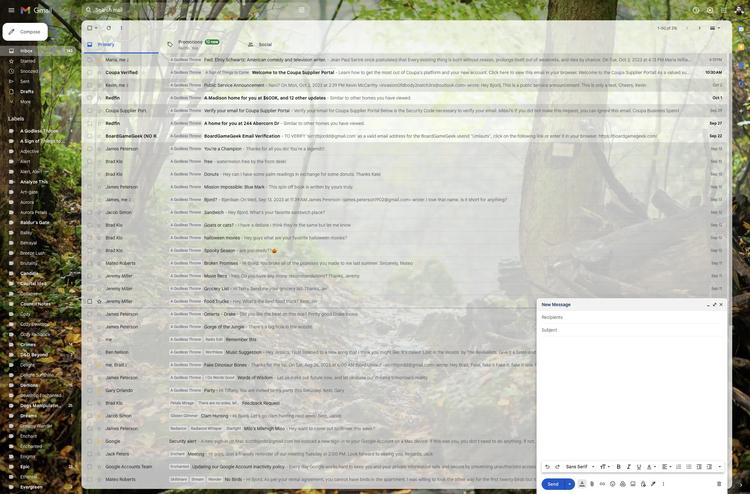 Task type: describe. For each thing, give the bounding box(es) containing it.
8 row from the top
[[81, 143, 727, 155]]

2 boardgamegeek from the left
[[204, 133, 241, 139]]

dogs manipulating time
[[20, 403, 72, 409]]

1 halloween from the left
[[204, 235, 225, 241]]

hey left "guys"
[[244, 235, 252, 241]]

0 vertical spatial sign
[[209, 70, 216, 75]]

is left born at top
[[449, 57, 452, 63]]

0 horizontal spatial am
[[301, 197, 307, 203]]

, for james
[[119, 197, 120, 203]]

invited
[[256, 388, 269, 394]]

to
[[284, 133, 290, 139]]

on left wed,
[[240, 197, 246, 203]]

2 mac from the left
[[405, 439, 413, 444]]

dies
[[570, 57, 578, 63]]

🎃 image
[[272, 248, 277, 254]]

686676
[[499, 108, 514, 114]]

my
[[276, 388, 282, 394]]

1 vertical spatial security
[[169, 439, 186, 444]]

2:00
[[328, 451, 338, 457]]

1 horizontal spatial similar
[[330, 95, 344, 101]]

6 cell from the top
[[704, 438, 727, 445]]

sep for there's a big hole in the woods!
[[712, 325, 718, 329]]

1 vertical spatial but
[[526, 477, 533, 483]]

0 vertical spatial think
[[273, 222, 282, 228]]

no
[[225, 477, 231, 483]]

you left 'like'
[[248, 311, 255, 317]]

1 horizontal spatial kevin
[[346, 82, 357, 88]]

1 gary from the left
[[106, 388, 115, 394]]

is right book
[[306, 184, 309, 190]]

- right trucks
[[230, 299, 232, 304]]

1 horizontal spatial if
[[515, 108, 517, 114]]

you down announcement
[[249, 95, 257, 101]]

james for a godless throne mission impossible: blue mark - this spin off book is written by yours truly.
[[106, 184, 119, 190]]

aug 16
[[711, 477, 722, 482]]

wander inside the labels navigation
[[37, 423, 53, 429]]

a inside the a godless throne fake dinosaur bones - thanks for the tip. on sat, aug 26, 2023 at 6:00 am bjord umlaut <sicritbjordd@gmail.com> wrote: hey brad, fake, fake it fake it, fake it now fake, fake it fake it, fake it now the narrative of
[[171, 363, 173, 367]]

1 horizontal spatial viewed.
[[396, 95, 411, 101]]

row containing google accounts team
[[81, 461, 727, 473]]

20 row from the top
[[81, 295, 727, 308]]

your up a godless throne a home for you at 244 abercorn dr - similar to other homes you have viewed. ‌ ‌ ‌ ‌ ‌ ‌ ‌ ‌ ‌ ‌ ‌ ‌ ‌ ‌ ‌ ‌ ‌ ‌ ‌ ‌ ‌ ‌ ‌ ‌ ‌ ‌ ‌ ‌ ‌ ‌ ‌ ‌ ‌ ‌ ‌ ‌ ‌ ‌ ‌ ‌ ‌ ‌ ‌ ‌ ‌ ‌ ‌ ‌ ‌ ‌ ‌ ‌ ‌ ‌ ‌ ‌ ‌ ‌ ‌ ‌ ‌ ‌ ‌ ‌ ‌ ‌ ‌ ‌ ‌ ‌ ‌ ‌ ‌ ‌ ‌ ‌ ‌ ‌ ‌ ‌ ‌
[[307, 108, 316, 114]]

close image
[[719, 302, 724, 307]]

throne for movie recs
[[189, 274, 201, 278]]

mateo roberts for a
[[106, 261, 135, 266]]

brad for spooky
[[106, 248, 115, 254]]

godless for movie recs
[[174, 274, 188, 278]]

radiance for radiance
[[171, 426, 187, 431]]

a inside 'a godless throne broken promises - hi bjord, you broke all of the promises you made to me last summer. sincerely, mateo'
[[171, 261, 173, 266]]

1 vertical spatial browser.
[[581, 133, 598, 139]]

throne for sandwich
[[189, 210, 201, 215]]

1 horizontal spatial the
[[598, 362, 606, 368]]

2 vertical spatial let
[[343, 375, 348, 381]]

2 welcome from the left
[[579, 70, 597, 75]]

mike
[[611, 350, 620, 355]]

244
[[244, 121, 252, 126]]

a inside a godless throne a madison home for you at $600k, and 12 other updates - similar to other homes you have viewed. ‌ ‌ ‌ ‌ ‌ ‌ ‌ ‌ ‌ ‌ ‌ ‌ ‌ ‌ ‌ ‌ ‌ ‌ ‌ ‌ ‌ ‌ ‌ ‌ ‌ ‌ ‌ ‌ ‌ ‌ ‌ ‌ ‌ ‌ ‌ ‌ ‌ ‌ ‌ ‌ ‌ ‌ ‌ ‌ ‌ ‌ ‌ ‌ ‌ ‌ ‌ ‌ ‌ ‌ ‌ ‌ ‌ ‌ ‌ ‌ ‌ ‌ ‌ ‌ ‌ ‌ ‌ ‌ ‌ ‌ ‌ ‌ ‌ ‌ ‌ ‌ ‌ ‌ ‌ ‌ ‌
[[171, 95, 173, 100]]

undo ‪(⌘z)‬ image
[[544, 464, 551, 470]]

1 horizontal spatial words
[[238, 375, 250, 381]]

is
[[461, 197, 464, 203]]

4:13 pm
[[710, 57, 722, 62]]

link
[[537, 133, 544, 139]]

more image
[[118, 25, 125, 31]]

cell for a godless throne fake dinosaur bones - thanks for the tip. on sat, aug 26, 2023 at 6:00 am bjord umlaut <sicritbjordd@gmail.com> wrote: hey brad, fake, fake it fake it, fake it now fake, fake it fake it, fake it now the narrative of
[[704, 362, 727, 368]]

1 horizontal spatial wander
[[208, 477, 222, 482]]

0 vertical spatial browser.
[[561, 70, 578, 75]]

godless for food trucks
[[174, 299, 188, 304]]

1 boardgamegeek from the left
[[106, 133, 143, 139]]

2 email. from the left
[[620, 108, 632, 114]]

supplier down 3,
[[626, 70, 642, 75]]

godless for party
[[174, 388, 188, 393]]

roberts for a
[[120, 261, 135, 266]]

1 vertical spatial was
[[409, 477, 417, 483]]

jacob simon for clam
[[106, 413, 132, 419]]

2 it, from the left
[[571, 362, 574, 368]]

1 vertical spatial favorite
[[293, 235, 308, 241]]

1 fake, from the left
[[471, 362, 481, 368]]

throne for grocery list
[[189, 286, 201, 291]]

aurora for aurora link
[[20, 199, 34, 205]]

getting
[[542, 477, 556, 483]]

godless for free
[[174, 159, 188, 164]]

, for kevin
[[116, 82, 118, 88]]

1 sep 13 from the top
[[711, 146, 722, 151]]

1 some from the left
[[254, 171, 265, 177]]

recipients
[[542, 315, 563, 320]]

1 horizontal spatial am
[[348, 362, 355, 368]]

you left did in the right of the page
[[519, 108, 526, 114]]

portal!
[[644, 70, 657, 75]]

0 horizontal spatial kevin
[[106, 82, 116, 88]]

a inside a godless throne sandwich - hey bjord, what's your favorite sandwich place?
[[171, 210, 173, 215]]

support image
[[692, 6, 700, 14]]

a inside a godless throne public service announcement - nani? on mon, oct 2, 2023 at 2:39 pm kevin mccarthy <invasion0fdbody2natch3rs@outlook.com> wrote: hey bjord, this is a public service announcement. this is only a test. cheers, kevin
[[171, 83, 173, 87]]

a godless throne inside the labels navigation
[[20, 128, 59, 134]]

1 vertical spatial what
[[562, 350, 572, 355]]

6 brad klo from the top
[[106, 401, 123, 406]]

sign inside the labels navigation
[[25, 138, 34, 144]]

the left the woods!
[[290, 324, 297, 330]]

hey, for hey, what's the best food truck? best, jer
[[233, 299, 242, 304]]

2 for nani? on mon, oct 2, 2023 at 2:39 pm kevin mccarthy <invasion0fdbody2natch3rs@outlook.com> wrote: hey bjord, this is a public service announcement. this is only a test. cheers, kevin
[[126, 83, 128, 88]]

is left getting
[[537, 477, 541, 483]]

this right the view on the top of the page
[[525, 70, 533, 75]]

radiance inside the labels navigation
[[32, 332, 50, 338]]

- right jungle
[[245, 324, 247, 330]]

28 row from the top
[[81, 397, 727, 410]]

request
[[263, 401, 280, 406]]

a inside a godless throne halloween movies - hey guys what are your favorite halloween movies?
[[171, 235, 173, 240]]

future
[[310, 375, 323, 381]]

2 horizontal spatial make
[[542, 108, 553, 114]]

a godless throne gorge of the jungle - there's a big hole in the woods!
[[171, 324, 312, 330]]

2023 right 26,
[[321, 362, 331, 368]]

2 some from the left
[[328, 171, 339, 177]]

same
[[307, 222, 318, 228]]

2 horizontal spatial if
[[524, 439, 526, 444]]

throne inside the labels navigation
[[43, 128, 59, 134]]

oct left the 2,
[[299, 82, 307, 88]]

2 halloween from the left
[[309, 235, 330, 241]]

out left more send options image
[[557, 477, 564, 483]]

updates
[[308, 95, 326, 101]]

a inside a godless throne party - hi tiffany, you are invited to my party this saturday. best, gary
[[171, 388, 173, 393]]

art-
[[20, 189, 29, 195]]

sep for thanks for all you do! you're a legend!!!
[[711, 146, 718, 151]]

- left nani? at the top left of the page
[[266, 82, 268, 88]]

2 13 from the top
[[719, 159, 722, 164]]

miller for food
[[122, 299, 133, 304]]

is right below
[[394, 108, 397, 114]]

ballsy
[[20, 230, 32, 236]]

1 vertical spatial 4
[[720, 337, 722, 342]]

jeremy miller for grocery
[[106, 286, 133, 292]]

a sign of things to come inside the labels navigation
[[20, 138, 74, 144]]

front
[[265, 159, 275, 164]]

of left wisdom
[[252, 375, 256, 381]]

, for maria
[[117, 57, 118, 63]]

1 vertical spatial secure
[[451, 464, 464, 470]]

0 vertical spatial enchanted
[[40, 393, 61, 399]]

american
[[247, 57, 266, 63]]

- right the list
[[230, 286, 232, 292]]

dreamy wander
[[20, 423, 53, 429]]

18 row from the top
[[81, 270, 727, 283]]

34 row from the top
[[81, 473, 727, 486]]

1 horizontal spatial make
[[355, 375, 366, 381]]

ignore
[[598, 108, 610, 114]]

your right per
[[279, 477, 288, 483]]

prolongs
[[496, 57, 514, 63]]

google down week?
[[361, 439, 376, 444]]

2 for thanks for the tip. on sat, aug 26, 2023 at 6:00 am bjord umlaut <sicritbjordd@gmail.com> wrote: hey brad, fake, fake it fake it, fake it now fake, fake it fake it, fake it now the narrative of
[[125, 363, 127, 368]]

jeremy miller for movie
[[106, 273, 133, 279]]

by right woods'
[[461, 350, 466, 355]]

email up service
[[534, 70, 545, 75]]

- right bjord?
[[218, 197, 220, 203]]

your down they're
[[283, 235, 292, 241]]

godless for grocery list
[[174, 286, 188, 291]]

brad klo for goats
[[106, 222, 123, 228]]

you left the "think!"
[[573, 350, 581, 355]]

26,
[[314, 362, 320, 368]]

35 row from the top
[[81, 486, 727, 494]]

indent less ‪(⌘[)‬ image
[[696, 464, 703, 470]]

2 us from the left
[[349, 375, 354, 381]]

gmail image
[[20, 4, 55, 17]]

godless for a madison home for you at $600k, and 12 other updates
[[174, 95, 188, 100]]

1 horizontal spatial was
[[442, 439, 450, 444]]

the right get
[[374, 70, 381, 75]]

2 horizontal spatial portal
[[368, 108, 380, 114]]

r.
[[153, 133, 158, 139]]

18
[[69, 383, 73, 388]]

0 vertical spatial security
[[406, 108, 423, 114]]

1 horizontal spatial think
[[361, 350, 370, 355]]

social
[[259, 42, 272, 47]]

1 welcome from the left
[[252, 70, 272, 75]]

1 vertical spatial can
[[232, 171, 239, 177]]

jean
[[330, 57, 340, 63]]

25 row from the top
[[81, 359, 727, 372]]

supplier down a godless throne a madison home for you at $600k, and 12 other updates - similar to other homes you have viewed. ‌ ‌ ‌ ‌ ‌ ‌ ‌ ‌ ‌ ‌ ‌ ‌ ‌ ‌ ‌ ‌ ‌ ‌ ‌ ‌ ‌ ‌ ‌ ‌ ‌ ‌ ‌ ‌ ‌ ‌ ‌ ‌ ‌ ‌ ‌ ‌ ‌ ‌ ‌ ‌ ‌ ‌ ‌ ‌ ‌ ‌ ‌ ‌ ‌ ‌ ‌ ‌ ‌ ‌ ‌ ‌ ‌ ‌ ‌ ‌ ‌ ‌ ‌ ‌ ‌ ‌ ‌ ‌ ‌ ‌ ‌ ‌ ‌ ‌ ‌ ‌ ‌ ‌ ‌ ‌ ‌
[[350, 108, 367, 114]]

fwd:
[[204, 57, 214, 63]]

sep for this spin off book is written by yours truly.
[[711, 185, 718, 189]]

a inside a godless throne boardgamegeek email verification - to verify 'sicritbjordd@gmail.com' as a valid email address for the boardgamegeek userid "umlauts", click on the following link or enter it in your browser. https://boardgamegeek.com/
[[171, 134, 173, 138]]

alert
[[187, 439, 196, 444]]

good
[[225, 375, 235, 380]]

- right champion
[[243, 146, 245, 152]]

delight for delight link
[[20, 362, 35, 368]]

notes
[[38, 301, 51, 307]]

a inside a godless throne gorge of the jungle - there's a big hole in the woods!
[[171, 325, 173, 329]]

for right address
[[407, 133, 412, 139]]

throne for verify your email for coupa supplier portal
[[189, 108, 201, 113]]

bold ‪(⌘b)‬ image
[[616, 464, 622, 470]]

2 free from the left
[[242, 159, 250, 164]]

1 mac from the left
[[236, 439, 244, 444]]

'lost
[[422, 350, 432, 355]]

2 gary from the left
[[334, 388, 344, 394]]

thanks for 26,
[[251, 362, 266, 368]]

20
[[718, 465, 722, 469]]

- right season
[[236, 248, 238, 254]]

insert signature image
[[650, 481, 657, 487]]

0 vertical spatial favorite
[[275, 210, 290, 215]]

toggle split pane mode image
[[710, 25, 716, 31]]

0 horizontal spatial know
[[340, 222, 351, 228]]

i up the party
[[206, 375, 206, 380]]

bjord?
[[204, 197, 217, 203]]

saturday.
[[303, 388, 322, 394]]

terry,
[[238, 286, 250, 292]]

Subject field
[[542, 327, 723, 333]]

other down mccarthy
[[350, 95, 361, 101]]

coupa down kevin , me 2
[[106, 108, 119, 114]]

sep for verify your email for coupa supplier portal below is the security code necessary to verify your email. 686676 if you did not make this request, you can ignore this email. coupa business spend
[[710, 108, 717, 113]]

throne for fake dinosaur bones
[[189, 363, 201, 367]]

a godless throne for ben nelson
[[171, 350, 201, 355]]

a godless throne boardgamegeek email verification - to verify 'sicritbjordd@gmail.com' as a valid email address for the boardgamegeek userid "umlauts", click on the following link or enter it in your browser. https://boardgamegeek.com/
[[171, 133, 658, 139]]

view
[[515, 70, 524, 75]]

i right apartment.
[[407, 477, 408, 483]]

2 horizontal spatial that
[[438, 197, 446, 203]]

0 horizontal spatial alert
[[20, 159, 30, 164]]

come
[[314, 426, 325, 432]]

godless for gorge of the jungle
[[174, 325, 188, 329]]

of right narrative
[[626, 362, 630, 368]]

- left jean
[[327, 57, 329, 63]]

to right hard
[[349, 464, 353, 470]]

0 horizontal spatial you
[[240, 388, 247, 394]]

0 horizontal spatial jer
[[311, 299, 318, 304]]

to up only
[[599, 70, 603, 75]]

dreamy wander link
[[20, 423, 53, 429]]

- right policy
[[286, 464, 288, 470]]

143
[[66, 48, 73, 53]]

4 sep 12 from the top
[[711, 248, 722, 253]]

miso
[[275, 426, 285, 432]]

to down schwartz:
[[234, 70, 238, 75]]

the left front
[[257, 159, 264, 164]]

by down a godless throne you're a champion - thanks for all you do! you're a legend!!!
[[251, 159, 256, 164]]

row containing coupa verified
[[81, 66, 735, 79]]

0 vertical spatial what
[[264, 235, 274, 241]]

- right recs
[[228, 273, 230, 279]]

4 inside the labels navigation
[[70, 129, 73, 133]]

0 vertical spatial aug
[[305, 362, 313, 368]]

1 for dreams
[[71, 414, 73, 418]]

a left legend!!!
[[304, 146, 306, 152]]

you left 244
[[229, 121, 237, 126]]

0 vertical spatial that
[[399, 57, 407, 63]]

2 now from the left
[[589, 362, 597, 368]]

alert, alert
[[20, 169, 42, 175]]

1 vertical spatial as
[[264, 477, 269, 483]]

birds
[[232, 477, 242, 483]]

this left only
[[582, 82, 590, 88]]

starlight
[[227, 426, 241, 431]]

- left to
[[281, 133, 283, 139]]

your left redo ‪(⌘y)‬ image on the right
[[543, 464, 552, 470]]

0 vertical spatial can
[[589, 108, 596, 114]]

13,
[[267, 197, 273, 203]]

14
[[69, 342, 73, 347]]

0 horizontal spatial cheers,
[[594, 350, 610, 355]]

a right just
[[235, 451, 238, 457]]

thing
[[437, 57, 447, 63]]

4 row from the top
[[81, 92, 727, 104]]

coupa verified
[[106, 70, 138, 75]]

hi left guys,
[[209, 451, 213, 457]]

row containing jack peters
[[81, 448, 727, 461]]

truly.
[[343, 184, 353, 190]]

glimmer
[[183, 414, 198, 418]]

2 inside the labels navigation
[[71, 485, 73, 490]]

and down the seeing
[[374, 464, 381, 470]]

a godless throne fwd: elroy schwartz: american comedy and television writer. - jean paul sartre once postulated that every existing thing is born without reason, prolongs itself out of weakness, and dies by chance. on tue, oct 3, 2023 at 4:13 pm maria williams <mariaaawilliams
[[171, 57, 729, 63]]

you left might on the right bottom of page
[[372, 350, 379, 355]]

1 vertical spatial all
[[281, 261, 286, 266]]

1 horizontal spatial know
[[551, 350, 561, 355]]

to down comedy
[[273, 70, 277, 75]]

sep 11 for hi terry, send me your grocery list. thanks, jer
[[712, 286, 722, 291]]

sep for similar to other homes you have viewed. ‌ ‌ ‌ ‌ ‌ ‌ ‌ ‌ ‌ ‌ ‌ ‌ ‌ ‌ ‌ ‌ ‌ ‌ ‌ ‌ ‌ ‌ ‌ ‌ ‌ ‌ ‌ ‌ ‌ ‌ ‌ ‌ ‌ ‌ ‌ ‌ ‌ ‌ ‌ ‌ ‌ ‌ ‌ ‌ ‌ ‌ ‌ ‌ ‌ ‌ ‌ ‌ ‌ ‌ ‌ ‌ ‌ ‌ ‌ ‌ ‌ ‌ ‌ ‌ ‌ ‌ ‌ ‌ ‌ ‌ ‌ ‌ ‌ ‌ ‌ ‌ ‌ ‌ ‌ ‌ ‌
[[710, 121, 717, 126]]

your down weakness,
[[551, 70, 560, 75]]

throne for public service announcement
[[189, 83, 201, 87]]

1 vertical spatial let
[[537, 350, 542, 355]]

itself
[[515, 57, 525, 63]]

bulleted list ‪(⌘⇧8)‬ image
[[686, 464, 692, 470]]

1 horizontal spatial cheers,
[[619, 82, 634, 88]]

2 birds from the left
[[515, 477, 525, 483]]

james peterson for a godless throne omerta - drake - did you like the beat on this one? pretty good drake loosie
[[106, 311, 138, 317]]

0 horizontal spatial but
[[319, 222, 325, 228]]

1 now from the left
[[525, 362, 533, 368]]

redfin for a home for you at 244 abercorn dr
[[106, 121, 120, 126]]

ethereal link
[[20, 474, 37, 480]]

0 vertical spatial or
[[545, 133, 549, 139]]

a inside a godless throne fwd: elroy schwartz: american comedy and television writer. - jean paul sartre once postulated that every existing thing is born without reason, prolongs itself out of weakness, and dies by chance. on tue, oct 3, 2023 at 4:13 pm maria williams <mariaaawilliams
[[171, 57, 173, 62]]

sep 4
[[712, 337, 722, 342]]

miller for movie
[[122, 273, 133, 279]]

1 vertical spatial pm
[[338, 82, 345, 88]]

cozy for cozy link
[[20, 311, 30, 317]]

to left get
[[361, 70, 365, 75]]

preventing
[[471, 464, 493, 470]]

have up below
[[385, 95, 395, 101]]

0 horizontal spatial make
[[291, 375, 301, 381]]

friendly
[[239, 451, 254, 457]]

0 vertical spatial all
[[269, 146, 273, 152]]

party
[[204, 388, 215, 394]]

, for me
[[112, 362, 113, 368]]

welcome to the coupa supplier portal - learn how to get the most out of coupa's platform and your new account. click here to view this email in your browser. welcome to the coupa supplier portal! as a valued supplier, we are excited to
[[252, 70, 735, 75]]

- right dr
[[281, 121, 283, 126]]

a inside a godless throne you're a champion - thanks for all you do! you're a legend!!!
[[171, 146, 173, 151]]

Message Body text field
[[542, 340, 723, 459]]

cozy radiance link
[[20, 332, 50, 338]]

beat
[[272, 311, 281, 317]]

cannot
[[334, 477, 348, 483]]

you right help
[[556, 439, 564, 444]]

2 for jean paul sartre once postulated that every existing thing is born without reason, prolongs itself out of weakness, and dies by chance. on tue, oct 3, 2023 at 4:13 pm maria williams <mariaaawilliams
[[127, 57, 129, 62]]

hey down bjørdsøn on the left top of the page
[[228, 210, 236, 215]]

13 for <james.peterson1902@gmail.com>
[[719, 197, 722, 202]]

a left the debate
[[251, 222, 254, 228]]

james for a godless throne omerta - drake - did you like the beat on this one? pretty good drake loosie
[[106, 311, 119, 317]]

6 row from the top
[[81, 117, 727, 130]]

1 for analyze this
[[71, 179, 73, 184]]

0 vertical spatial dewdrop
[[32, 322, 50, 327]]

1 birds from the left
[[360, 477, 370, 483]]

you left indent less ‪(⌘[)‬ icon
[[688, 464, 696, 470]]

0 horizontal spatial or
[[217, 222, 222, 228]]

born
[[453, 57, 462, 63]]

2,
[[308, 82, 311, 88]]

capital idea
[[20, 281, 47, 287]]

sep for i have a debate i think they're the same but let me know
[[711, 223, 718, 227]]

2 vertical spatial wrote:
[[436, 362, 449, 368]]

delight for delight sunshine
[[20, 373, 35, 378]]

insert link ‪(⌘k)‬ image
[[599, 481, 606, 487]]

candela link
[[20, 271, 38, 276]]

i up 'impossible:'
[[241, 171, 242, 177]]

1 13 from the top
[[719, 146, 722, 151]]

service
[[534, 82, 548, 88]]

tab list inside main content
[[81, 36, 732, 53]]

1 horizontal spatial maria
[[665, 57, 676, 63]]

godless for you're a champion
[[174, 146, 188, 151]]

1 horizontal spatial petals
[[171, 401, 181, 406]]

godless for fake dinosaur bones
[[174, 363, 188, 367]]

brad klo for free
[[106, 159, 123, 164]]

1 for a sign of things to come
[[71, 139, 73, 143]]

a inside a godless throne a home for you at 244 abercorn dr - similar to other homes you have viewed. ‌ ‌ ‌ ‌ ‌ ‌ ‌ ‌ ‌ ‌ ‌ ‌ ‌ ‌ ‌ ‌ ‌ ‌ ‌ ‌ ‌ ‌ ‌ ‌ ‌ ‌ ‌ ‌ ‌ ‌ ‌ ‌ ‌ ‌ ‌ ‌ ‌ ‌ ‌ ‌ ‌ ‌ ‌ ‌ ‌ ‌ ‌ ‌ ‌ ‌ ‌ ‌ ‌ ‌ ‌ ‌ ‌ ‌ ‌ ‌ ‌ ‌ ‌ ‌ ‌ ‌ ‌ ‌ ‌ ‌ ‌ ‌ ‌ ‌ ‌ ‌ ‌ ‌ ‌ ‌ ‌
[[171, 121, 173, 126]]

promises
[[220, 261, 238, 266]]

a left listen
[[513, 350, 515, 355]]

glisten glimmer clam hunting - hi bjord, let's go clam hunting next week! best, jacob
[[171, 413, 342, 419]]

2 fake from the left
[[512, 362, 520, 368]]

there's
[[249, 324, 264, 330]]

bjord, left let's
[[238, 413, 250, 419]]

14 row from the top
[[81, 219, 727, 232]]

drafts
[[20, 89, 34, 94]]

of inside the labels navigation
[[35, 138, 40, 144]]

enchanted for enchanted updating our google account inactivity policy - every day google works hard to keep you and your private information safe and secure by preventing unauthorized access to your google account with our built-in security protections. and keeping you
[[171, 465, 189, 469]]

i right the debate
[[270, 222, 271, 228]]

1 drake from the left
[[224, 311, 236, 317]]

hi right birds
[[246, 477, 250, 483]]

a right listened
[[325, 350, 327, 355]]

brad for goats
[[106, 222, 115, 228]]

0 vertical spatial do
[[241, 273, 247, 279]]

0 vertical spatial secure
[[565, 439, 579, 444]]

0 horizontal spatial similar
[[284, 121, 297, 126]]

- right birds
[[243, 477, 245, 483]]

jeremy for hey, do you have any movie recommendations? thanks, jeremy
[[106, 273, 120, 279]]

insert emoji ‪(⌘⇧2)‬ image
[[610, 481, 616, 487]]

- right mark
[[266, 184, 268, 190]]

1 horizontal spatial homes
[[362, 95, 376, 101]]

a inside a godless throne food trucks - hey, what's the best food truck? best, jer
[[171, 299, 173, 304]]

and right comedy
[[285, 57, 292, 63]]

hi right promises
[[242, 261, 246, 266]]

petals inside the labels navigation
[[35, 210, 47, 215]]

sep for hey, do you have any movie recommendations? thanks, jeremy
[[712, 274, 718, 278]]

0 horizontal spatial portal
[[278, 108, 290, 114]]

17 row from the top
[[81, 257, 727, 270]]

23 row from the top
[[81, 333, 727, 346]]

3 boardgamegeek from the left
[[421, 133, 456, 139]]

the left tip.
[[273, 362, 280, 368]]

underline ‪(⌘u)‬ image
[[636, 464, 642, 471]]

9 row from the top
[[81, 155, 727, 168]]

main content containing promotions
[[81, 20, 735, 494]]

to left the dinner
[[334, 426, 339, 432]]

our right "with"
[[596, 464, 603, 470]]

- up donuts
[[214, 159, 216, 164]]

21 row from the top
[[81, 308, 727, 321]]

your down 13,
[[265, 210, 274, 215]]

0 horizontal spatial viewed.
[[350, 121, 365, 126]]

1 vertical spatial thanks
[[356, 171, 371, 177]]

2 horizontal spatial kevin
[[635, 82, 646, 88]]

the left same
[[299, 222, 306, 228]]

sep 29
[[710, 108, 722, 113]]

row containing james
[[81, 193, 727, 206]]

a inside a godless throne spooky season
[[171, 248, 173, 253]]

throne for a home for you at 244 abercorn dr
[[189, 121, 201, 126]]

throne for gorge of the jungle
[[189, 325, 201, 329]]

remember
[[226, 337, 248, 343]]

cell for a godless throne party - hi tiffany, you are invited to my party this saturday. best, gary
[[704, 388, 727, 394]]

a inside a godless throne goats or cats? - i have a debate i think they're the same but let me know
[[171, 223, 173, 227]]

0 horizontal spatial do
[[207, 375, 212, 380]]

to left my
[[270, 388, 275, 394]]

sent
[[20, 79, 30, 84]]

and right listen
[[528, 350, 536, 355]]

15 row from the top
[[81, 232, 727, 244]]

a sign of things to come inside main content
[[206, 70, 249, 75]]

21 for candela
[[69, 271, 73, 276]]

debate
[[255, 222, 269, 228]]

0 vertical spatial jer
[[321, 286, 328, 292]]

indent more ‪(⌘])‬ image
[[706, 464, 713, 470]]

10 row from the top
[[81, 168, 727, 181]]

for right exchange
[[321, 171, 327, 177]]

minimize image
[[706, 302, 711, 307]]

1 horizontal spatial you
[[260, 261, 268, 266]]

bjord, down - are you ready??
[[248, 261, 259, 266]]

godless for a home for you at 244 abercorn dr
[[174, 121, 188, 126]]

labels navigation
[[0, 20, 81, 494]]

to left do
[[492, 439, 496, 444]]

27
[[718, 121, 722, 126]]

sep 13 for donuts.
[[711, 172, 722, 177]]

the left following
[[510, 133, 517, 139]]

redfin, yelp
[[178, 46, 199, 50]]

redfin for a madison home for you at $600k, and 12 other updates
[[106, 95, 120, 101]]

stream
[[191, 477, 204, 482]]

a right as on the left of the page
[[363, 133, 366, 139]]

a godless throne for james peterson
[[171, 375, 201, 380]]

to right listened
[[320, 350, 324, 355]]

11 for hi bjord, you broke all of the promises you made to me last summer. sincerely, mateo
[[719, 261, 722, 266]]

11 for there's a big hole in the woods!
[[719, 325, 722, 329]]

0 horizontal spatial wrote:
[[413, 197, 425, 203]]

2 sep 13 from the top
[[711, 159, 722, 164]]

brad klo for spooky
[[106, 248, 123, 254]]

1 fake from the left
[[482, 362, 491, 368]]

numbered list ‪(⌘⇧7)‬ image
[[676, 464, 682, 470]]

ethereal
[[20, 474, 37, 480]]

account.
[[470, 70, 488, 75]]

throne for broken promises
[[189, 261, 201, 266]]

sat,
[[296, 362, 304, 368]]

breeze lush link
[[20, 250, 45, 256]]

0 horizontal spatial account
[[235, 464, 252, 470]]

0 horizontal spatial every
[[289, 464, 300, 470]]

1 horizontal spatial home
[[228, 95, 240, 101]]

2 vertical spatial that
[[349, 350, 357, 355]]



Task type: locate. For each thing, give the bounding box(es) containing it.
throne for goats or cats?
[[189, 223, 201, 227]]

demons
[[20, 383, 38, 388]]

22 row from the top
[[81, 321, 727, 333]]

evergreen
[[20, 485, 42, 490]]

like.
[[393, 350, 400, 355]]

1 horizontal spatial verify
[[294, 108, 306, 114]]

godless inside a godless throne bjord? - bjørdsøn on wed, sep 13, 2023 at 11:39 am james peterson <james.peterson1902@gmail.com> wrote: i love that name. is it short for anything?
[[174, 197, 188, 202]]

16 row from the top
[[81, 244, 727, 257]]

now down the "think!"
[[589, 362, 597, 368]]

written
[[310, 184, 324, 190]]

this inside the labels navigation
[[39, 179, 48, 185]]

1 brad klo from the top
[[106, 159, 123, 164]]

jacob for clam
[[106, 413, 118, 419]]

1 it, from the left
[[507, 362, 510, 368]]

None checkbox
[[87, 25, 93, 31], [87, 69, 93, 76], [87, 95, 93, 101], [87, 133, 93, 139], [87, 146, 93, 152], [87, 184, 93, 190], [87, 197, 93, 203], [87, 209, 93, 216], [87, 235, 93, 241], [87, 248, 93, 254], [87, 273, 93, 279], [87, 298, 93, 305], [87, 324, 93, 330], [87, 337, 93, 343], [87, 349, 93, 356], [87, 388, 93, 394], [87, 413, 93, 419], [87, 426, 93, 432], [87, 451, 93, 458], [87, 464, 93, 470], [87, 25, 93, 31], [87, 69, 93, 76], [87, 95, 93, 101], [87, 133, 93, 139], [87, 146, 93, 152], [87, 184, 93, 190], [87, 197, 93, 203], [87, 209, 93, 216], [87, 235, 93, 241], [87, 248, 93, 254], [87, 273, 93, 279], [87, 298, 93, 305], [87, 324, 93, 330], [87, 337, 93, 343], [87, 349, 93, 356], [87, 388, 93, 394], [87, 413, 93, 419], [87, 426, 93, 432], [87, 451, 93, 458], [87, 464, 93, 470]]

aug for hi bjord, as per your rental agreement, you cannot have birds in the apartment. i was willing to look the other way for the first twenty birds but it is getting out of hand. best, mateo
[[711, 477, 718, 482]]

to right made
[[341, 261, 345, 266]]

new up elroy
[[211, 39, 218, 44]]

dinosaur
[[215, 362, 233, 368]]

1 delight from the top
[[20, 362, 35, 368]]

excited
[[715, 70, 729, 75]]

0 horizontal spatial free
[[204, 159, 212, 164]]

12 for i have a debate i think they're the same but let me know
[[719, 223, 722, 227]]

a godless throne food trucks - hey, what's the best food truck? best, jer
[[171, 299, 318, 304]]

3 sep 12 from the top
[[711, 235, 722, 240]]

best, right truck?
[[300, 299, 310, 304]]

3 brad klo from the top
[[106, 222, 123, 228]]

fake
[[482, 362, 491, 368], [512, 362, 520, 368], [546, 362, 555, 368], [575, 362, 584, 368]]

1 sep 11 from the top
[[712, 261, 722, 266]]

2 aurora from the top
[[20, 210, 34, 215]]

2 vertical spatial thanks
[[251, 362, 266, 368]]

discard draft ‪(⌘⇧d)‬ image
[[716, 481, 723, 487]]

cozy for cozy dewdrop
[[20, 322, 30, 327]]

godless inside a godless throne mission impossible: blue mark - this spin off book is written by yours truly.
[[174, 185, 188, 189]]

throne inside a godless throne party - hi tiffany, you are invited to my party this saturday. best, gary
[[189, 388, 201, 393]]

11:39
[[290, 197, 300, 203]]

settings image
[[706, 6, 714, 14]]

a godless throne grocery list - hi terry, send me your grocery list. thanks, jer
[[171, 286, 328, 292]]

1 horizontal spatial enchant
[[171, 452, 185, 457]]

2 inside james , me 2
[[129, 197, 131, 202]]

1 vertical spatial dewdrop
[[20, 393, 39, 399]]

the up brad, in the bottom of the page
[[467, 350, 475, 355]]

italic ‪(⌘i)‬ image
[[626, 464, 632, 470]]

0 horizontal spatial can
[[232, 171, 239, 177]]

not
[[534, 108, 541, 114]]

0 vertical spatial wrote:
[[467, 82, 480, 88]]

james peterson for words of wisdom - let us make our future now, and let us make our dreams tomorrow's reality.
[[106, 375, 138, 381]]

0 horizontal spatial a sign of things to come
[[20, 138, 74, 144]]

1 for capital idea
[[71, 281, 73, 286]]

petals left mirage in the left bottom of the page
[[171, 401, 181, 406]]

a
[[171, 57, 173, 62], [171, 70, 173, 75], [206, 70, 208, 75], [171, 83, 173, 87], [204, 95, 207, 101], [171, 95, 173, 100], [171, 108, 173, 113], [204, 121, 207, 126], [171, 121, 173, 126], [20, 128, 24, 134], [171, 134, 173, 138], [20, 138, 24, 144], [171, 146, 173, 151], [171, 159, 173, 164], [171, 172, 173, 177], [171, 185, 173, 189], [171, 197, 173, 202], [171, 210, 173, 215], [171, 223, 173, 227], [171, 235, 173, 240], [171, 248, 173, 253], [171, 261, 173, 266], [171, 274, 173, 278], [171, 286, 173, 291], [171, 299, 173, 304], [171, 312, 173, 317], [171, 325, 173, 329], [171, 337, 173, 342], [171, 350, 173, 355], [171, 363, 173, 367], [171, 375, 173, 380], [171, 388, 173, 393], [201, 439, 204, 444]]

send button
[[542, 479, 565, 490]]

did
[[527, 108, 533, 114]]

godless for spooky season
[[174, 248, 188, 253]]

- right suggestion
[[263, 350, 265, 355]]

enchant
[[20, 434, 37, 439], [171, 452, 185, 457]]

1 horizontal spatial us
[[349, 375, 354, 381]]

and
[[662, 464, 670, 470]]

1 horizontal spatial portal
[[321, 70, 334, 75]]

- right hunting on the left bottom
[[230, 413, 232, 419]]

24 row from the top
[[81, 346, 727, 359]]

was left you,
[[442, 439, 450, 444]]

throne for spooky season
[[189, 248, 201, 253]]

a left public
[[517, 82, 519, 88]]

1 vertical spatial what's
[[243, 299, 256, 304]]

you up a godless throne grocery list - hi terry, send me your grocery list. thanks, jer
[[248, 273, 255, 279]]

new inside tab
[[211, 39, 218, 44]]

0 horizontal spatial let
[[327, 222, 332, 228]]

5 klo from the top
[[116, 248, 123, 254]]

let down 6:00
[[343, 375, 348, 381]]

0 vertical spatial pm
[[658, 57, 664, 63]]

12 for hey guys what are your favorite halloween movies?
[[719, 235, 722, 240]]

4 sep 11 from the top
[[712, 325, 722, 329]]

1 roberts from the top
[[120, 261, 135, 266]]

1 vertical spatial redfin
[[106, 121, 120, 126]]

godless for fwd: elroy schwartz: american comedy and television writer.
[[174, 57, 188, 62]]

cell
[[704, 311, 727, 318], [704, 349, 727, 356], [704, 362, 727, 368], [704, 375, 727, 381], [704, 388, 727, 394], [704, 438, 727, 445], [704, 451, 727, 458]]

send right terry,
[[251, 286, 261, 292]]

jeremy for hey, what's the best food truck? best, jer
[[106, 299, 120, 304]]

a godless throne broken promises - hi bjord, you broke all of the promises you made to me last summer. sincerely, mateo
[[171, 261, 413, 266]]

new message
[[542, 302, 571, 308]]

peterson for words of wisdom - let us make our future now, and let us make our dreams tomorrow's reality.
[[120, 375, 138, 381]]

sep for hey can i have some palm readings in exchange for some donuts. thanks kate
[[711, 172, 718, 177]]

0 horizontal spatial us
[[285, 375, 289, 381]]

enchant inside the labels navigation
[[20, 434, 37, 439]]

12 row from the top
[[81, 193, 727, 206]]

the left apartment.
[[376, 477, 383, 483]]

throne for you're a champion
[[189, 146, 201, 151]]

godless inside a godless throne spooky season
[[174, 248, 188, 253]]

0 vertical spatial come
[[239, 70, 249, 75]]

on right tip.
[[289, 362, 295, 368]]

for up 244
[[239, 108, 245, 114]]

wander left the no
[[208, 477, 222, 482]]

2 you're from the left
[[290, 146, 302, 152]]

james for a godless throne you're a champion - thanks for all you do! you're a legend!!!
[[106, 146, 119, 152]]

1 vertical spatial wander
[[208, 477, 222, 482]]

brad for free
[[106, 159, 115, 164]]

2 vertical spatial miller
[[122, 299, 133, 304]]

throne inside a godless throne fwd: elroy schwartz: american comedy and television writer. - jean paul sartre once postulated that every existing thing is born without reason, prolongs itself out of weakness, and dies by chance. on tue, oct 3, 2023 at 4:13 pm maria williams <mariaaawilliams
[[189, 57, 201, 62]]

miller for grocery
[[122, 286, 133, 292]]

protections.
[[637, 464, 661, 470]]

radio
[[206, 337, 215, 342]]

drafts link
[[20, 89, 34, 94]]

0 horizontal spatial welcome
[[252, 70, 272, 75]]

is left public
[[512, 82, 515, 88]]

a godless throne mission impossible: blue mark - this spin off book is written by yours truly.
[[171, 184, 353, 190]]

2 inside maria , me 2
[[127, 57, 129, 62]]

primary tab
[[81, 36, 161, 53]]

11 row from the top
[[81, 181, 727, 193]]

to inside the labels navigation
[[56, 138, 61, 144]]

3 13 from the top
[[719, 172, 722, 177]]

throne for mission impossible: blue mark
[[189, 185, 201, 189]]

2 horizontal spatial wrote:
[[467, 82, 480, 88]]

cell for a godless throne omerta - drake - did you like the beat on this one? pretty good drake loosie
[[704, 311, 727, 318]]

insert photo image
[[630, 481, 636, 487]]

omerta
[[204, 311, 220, 317]]

this right device.
[[434, 439, 441, 444]]

browser.
[[561, 70, 578, 75], [581, 133, 598, 139]]

godless inside a godless throne gorge of the jungle - there's a big hole in the woods!
[[174, 325, 188, 329]]

cheers, left "mike"
[[594, 350, 610, 355]]

1 horizontal spatial wrote:
[[436, 362, 449, 368]]

more send options image
[[567, 481, 573, 488]]

3 miller from the top
[[122, 299, 133, 304]]

out right the come at the bottom of page
[[327, 426, 333, 432]]

am
[[301, 197, 307, 203], [348, 362, 355, 368]]

row containing maria
[[81, 53, 729, 66]]

mon, sep 11, 2023, 10:24 am element
[[712, 324, 722, 330]]

1 for baldur's gate
[[71, 220, 73, 225]]

0 vertical spatial the
[[467, 350, 475, 355]]

brad for donuts
[[106, 171, 115, 177]]

29 row from the top
[[81, 410, 727, 423]]

1 verify from the left
[[204, 108, 216, 114]]

godless inside a godless throne a home for you at 244 abercorn dr - similar to other homes you have viewed. ‌ ‌ ‌ ‌ ‌ ‌ ‌ ‌ ‌ ‌ ‌ ‌ ‌ ‌ ‌ ‌ ‌ ‌ ‌ ‌ ‌ ‌ ‌ ‌ ‌ ‌ ‌ ‌ ‌ ‌ ‌ ‌ ‌ ‌ ‌ ‌ ‌ ‌ ‌ ‌ ‌ ‌ ‌ ‌ ‌ ‌ ‌ ‌ ‌ ‌ ‌ ‌ ‌ ‌ ‌ ‌ ‌ ‌ ‌ ‌ ‌ ‌ ‌ ‌ ‌ ‌ ‌ ‌ ‌ ‌ ‌ ‌ ‌ ‌ ‌ ‌ ‌ ‌ ‌ ‌ ‌
[[174, 121, 188, 126]]

if right device.
[[430, 439, 433, 444]]

1 horizontal spatial that
[[399, 57, 407, 63]]

art-gate link
[[20, 189, 38, 195]]

godless inside a godless throne donuts - hey can i have some palm readings in exchange for some donuts. thanks kate
[[174, 172, 188, 177]]

main content
[[81, 20, 735, 494]]

row
[[81, 53, 729, 66], [81, 66, 735, 79], [81, 79, 727, 92], [81, 92, 727, 104], [81, 104, 727, 117], [81, 117, 727, 130], [81, 130, 727, 143], [81, 143, 727, 155], [81, 155, 727, 168], [81, 168, 727, 181], [81, 181, 727, 193], [81, 193, 727, 206], [81, 206, 727, 219], [81, 219, 727, 232], [81, 232, 727, 244], [81, 244, 727, 257], [81, 257, 727, 270], [81, 270, 727, 283], [81, 283, 727, 295], [81, 295, 727, 308], [81, 308, 727, 321], [81, 321, 727, 333], [81, 333, 727, 346], [81, 346, 727, 359], [81, 359, 727, 372], [81, 372, 727, 384], [81, 384, 727, 397], [81, 397, 727, 410], [81, 410, 727, 423], [81, 423, 727, 435], [81, 435, 727, 448], [81, 448, 727, 461], [81, 461, 727, 473], [81, 473, 727, 486], [81, 486, 727, 494]]

19 row from the top
[[81, 283, 727, 295]]

12 inside tab
[[206, 39, 210, 44]]

social tab
[[242, 36, 323, 53]]

supplier left port. on the top left of the page
[[120, 108, 137, 114]]

send inside main content
[[251, 286, 261, 292]]

1 horizontal spatial some
[[328, 171, 339, 177]]

throne inside a godless throne movie recs - hey, do you have any movie recommendations? thanks, jeremy
[[189, 274, 201, 278]]

0 vertical spatial let
[[327, 222, 332, 228]]

sep 12 for favorite
[[711, 235, 722, 240]]

throne for free
[[189, 159, 201, 164]]

godless inside a godless throne a madison home for you at $600k, and 12 other updates - similar to other homes you have viewed. ‌ ‌ ‌ ‌ ‌ ‌ ‌ ‌ ‌ ‌ ‌ ‌ ‌ ‌ ‌ ‌ ‌ ‌ ‌ ‌ ‌ ‌ ‌ ‌ ‌ ‌ ‌ ‌ ‌ ‌ ‌ ‌ ‌ ‌ ‌ ‌ ‌ ‌ ‌ ‌ ‌ ‌ ‌ ‌ ‌ ‌ ‌ ‌ ‌ ‌ ‌ ‌ ‌ ‌ ‌ ‌ ‌ ‌ ‌ ‌ ‌ ‌ ‌ ‌ ‌ ‌ ‌ ‌ ‌ ‌ ‌ ‌ ‌ ‌ ‌ ‌ ‌ ‌ ‌ ‌ ‌
[[174, 95, 188, 100]]

1 sep 12 from the top
[[711, 210, 722, 215]]

oct left 3,
[[619, 57, 626, 63]]

1 horizontal spatial all
[[281, 261, 286, 266]]

1 vertical spatial do
[[207, 375, 212, 380]]

0 vertical spatial roberts
[[120, 261, 135, 266]]

maria up valued
[[665, 57, 676, 63]]

33 row from the top
[[81, 461, 727, 473]]

godless inside the labels navigation
[[25, 128, 42, 134]]

enchant for enchant
[[20, 434, 37, 439]]

- right movies
[[241, 235, 243, 241]]

gary
[[106, 388, 115, 394], [334, 388, 344, 394]]

godless inside a godless throne halloween movies - hey guys what are your favorite halloween movies?
[[174, 235, 188, 240]]

0 horizontal spatial all
[[269, 146, 273, 152]]

jacob for throne
[[106, 210, 118, 215]]

tab list
[[732, 20, 750, 472], [81, 36, 732, 53]]

fake
[[204, 362, 214, 368], [496, 362, 506, 368], [560, 362, 569, 368]]

google up the no
[[220, 464, 234, 470]]

enchanted inside enchanted updating our google account inactivity policy - every day google works hard to keep you and your private information safe and secure by preventing unauthorized access to your google account with our built-in security protections. and keeping you
[[171, 465, 189, 469]]

throne for donuts
[[189, 172, 201, 177]]

None search field
[[81, 3, 311, 18]]

- right miso at the bottom left of page
[[286, 426, 288, 432]]

1 horizontal spatial thanks,
[[329, 273, 344, 279]]

know up "movies?"
[[340, 222, 351, 228]]

throne inside a godless throne halloween movies - hey guys what are your favorite halloween movies?
[[189, 235, 201, 240]]

1 free from the left
[[204, 159, 212, 164]]

throne inside the "a godless throne free - watermelon free by the front desk!"
[[189, 159, 201, 164]]

you right you,
[[461, 439, 468, 444]]

secure right safe
[[451, 464, 464, 470]]

a godless throne a home for you at 244 abercorn dr - similar to other homes you have viewed. ‌ ‌ ‌ ‌ ‌ ‌ ‌ ‌ ‌ ‌ ‌ ‌ ‌ ‌ ‌ ‌ ‌ ‌ ‌ ‌ ‌ ‌ ‌ ‌ ‌ ‌ ‌ ‌ ‌ ‌ ‌ ‌ ‌ ‌ ‌ ‌ ‌ ‌ ‌ ‌ ‌ ‌ ‌ ‌ ‌ ‌ ‌ ‌ ‌ ‌ ‌ ‌ ‌ ‌ ‌ ‌ ‌ ‌ ‌ ‌ ‌ ‌ ‌ ‌ ‌ ‌ ‌ ‌ ‌ ‌ ‌ ‌ ‌ ‌ ‌ ‌ ‌ ‌ ‌ ‌ ‌
[[171, 121, 457, 126]]

email right the "valid"
[[377, 133, 388, 139]]

adjective
[[20, 149, 39, 154]]

1 aurora from the top
[[20, 199, 34, 205]]

good
[[321, 311, 332, 317]]

have up 'sicritbjordd@gmail.com'
[[339, 121, 349, 126]]

older image
[[697, 25, 703, 31]]

4 11 from the top
[[719, 325, 722, 329]]

0 vertical spatial miller
[[122, 273, 133, 279]]

you left "broke"
[[260, 261, 268, 266]]

1 you're from the left
[[204, 146, 217, 152]]

2 fake from the left
[[496, 362, 506, 368]]

by left yours
[[325, 184, 330, 190]]

0 horizontal spatial home
[[209, 121, 221, 126]]

test.
[[609, 82, 618, 88]]

to up verify
[[298, 121, 303, 126]]

dewdrop down demons
[[20, 393, 39, 399]]

1 vertical spatial alert
[[32, 169, 42, 175]]

at left 2:00
[[323, 451, 327, 457]]

throne for omerta - drake
[[189, 312, 201, 317]]

'sicritbjordd@gmail.com'
[[307, 133, 357, 139]]

None checkbox
[[87, 57, 93, 63], [87, 82, 93, 88], [87, 108, 93, 114], [87, 120, 93, 127], [87, 158, 93, 165], [87, 171, 93, 178], [87, 222, 93, 228], [87, 260, 93, 267], [87, 286, 93, 292], [87, 311, 93, 318], [87, 362, 93, 368], [87, 375, 93, 381], [87, 400, 93, 407], [87, 438, 93, 445], [87, 477, 93, 483], [87, 57, 93, 63], [87, 82, 93, 88], [87, 108, 93, 114], [87, 120, 93, 127], [87, 158, 93, 165], [87, 171, 93, 178], [87, 222, 93, 228], [87, 260, 93, 267], [87, 286, 93, 292], [87, 311, 93, 318], [87, 362, 93, 368], [87, 375, 93, 381], [87, 400, 93, 407], [87, 438, 93, 445], [87, 477, 93, 483]]

2 for bjørdsøn on wed, sep 13, 2023 at 11:39 am james peterson <james.peterson1902@gmail.com> wrote: i love that name. is it short for anything?
[[129, 197, 131, 202]]

james peterson for a godless throne you're a champion - thanks for all you do! you're a legend!!!
[[106, 146, 138, 152]]

enchant for enchant meeting - hi guys, just a friendly reminder of our meeting tuesday at 2:00 pm. look forward to seeing you. regards, jack
[[171, 452, 185, 457]]

have up the blue at the top left
[[243, 171, 252, 177]]

below
[[381, 108, 393, 114]]

throne inside a godless throne food trucks - hey, what's the best food truck? best, jer
[[189, 299, 201, 304]]

sep for hey bjord, what's your favorite sandwich place?
[[711, 210, 718, 215]]

0 horizontal spatial verify
[[204, 108, 216, 114]]

1 cell from the top
[[704, 311, 727, 318]]

council notes
[[20, 301, 51, 307]]

1 horizontal spatial favorite
[[293, 235, 308, 241]]

throne inside a godless throne spooky season
[[189, 248, 201, 253]]

2 jack from the left
[[424, 451, 433, 457]]

a inside a godless throne mission impossible: blue mark - this spin off book is written by yours truly.
[[171, 185, 173, 189]]

godless inside a godless throne omerta - drake - did you like the beat on this one? pretty good drake loosie
[[174, 312, 188, 317]]

2 verify from the left
[[294, 108, 306, 114]]

as right "portal!"
[[658, 70, 663, 75]]

0 horizontal spatial things
[[41, 138, 55, 144]]

klo for halloween
[[116, 235, 123, 241]]

16
[[719, 477, 722, 482]]

enchanted updating our google account inactivity policy - every day google works hard to keep you and your private information safe and secure by preventing unauthorized access to your google account with our built-in security protections. and keeping you
[[171, 464, 696, 470]]

2 sep 12 from the top
[[711, 223, 722, 227]]

2 fake, from the left
[[535, 362, 545, 368]]

11 for hi terry, send me your grocery list. thanks, jer
[[719, 286, 722, 291]]

browser. up announcement.
[[561, 70, 578, 75]]

betrayal
[[20, 240, 37, 246]]

some
[[254, 171, 265, 177], [328, 171, 339, 177]]

1 horizontal spatial or
[[545, 133, 549, 139]]

26 row from the top
[[81, 372, 727, 384]]

sep for hi bjord, you broke all of the promises you made to me last summer. sincerely, mateo
[[712, 261, 718, 266]]

of right reminder
[[275, 451, 279, 457]]

0 vertical spatial but
[[319, 222, 325, 228]]

sep for watermelon free by the front desk!
[[711, 159, 718, 164]]

1 horizontal spatial account
[[377, 439, 394, 444]]

of down elroy
[[217, 70, 221, 75]]

halloween up "spooky"
[[204, 235, 225, 241]]

sep for to verify 'sicritbjordd@gmail.com' as a valid email address for the boardgamegeek userid "umlauts", click on the following link or enter it in your browser. https://boardgamegeek.com/
[[710, 134, 717, 138]]

movies?
[[331, 235, 347, 241]]

godless inside a godless throne grocery list - hi terry, send me your grocery list. thanks, jer
[[174, 286, 188, 291]]

enigma
[[20, 454, 35, 460]]

peterson for a godless throne mission impossible: blue mark - this spin off book is written by yours truly.
[[120, 184, 138, 190]]

sep 11 for there's a big hole in the woods!
[[712, 325, 722, 329]]

1 vertical spatial things
[[41, 138, 55, 144]]

2 jeremy miller from the top
[[106, 286, 133, 292]]

cell for enchant meeting - hi guys, just a friendly reminder of our meeting tuesday at 2:00 pm. look forward to seeing you. regards, jack
[[704, 451, 727, 458]]

jacob simon for throne
[[106, 210, 132, 215]]

formatting options toolbar
[[542, 461, 724, 473]]

godless for mission impossible: blue mark
[[174, 185, 188, 189]]

you left cannot
[[326, 477, 333, 483]]

a godless throne omerta - drake - did you like the beat on this one? pretty good drake loosie
[[171, 311, 358, 317]]

come inside the labels navigation
[[62, 138, 74, 144]]

things up service
[[222, 70, 233, 75]]

1 horizontal spatial fake
[[496, 362, 506, 368]]

godless for bjord?
[[174, 197, 188, 202]]

drake left did
[[224, 311, 236, 317]]

i up bjord
[[358, 350, 359, 355]]

throne for food trucks
[[189, 299, 201, 304]]

new message dialog
[[537, 298, 728, 494]]

thanks, for jeremy
[[329, 273, 344, 279]]

dewdrop enchanted link
[[20, 393, 61, 399]]

throne inside a godless throne verify your email for coupa supplier portal - verify your email for coupa supplier portal below is the security code necessary to verify your email. 686676 if you did not make this request, you can ignore this email. coupa business spend
[[189, 108, 201, 113]]

godless for verify your email for coupa supplier portal
[[174, 108, 188, 113]]

0 horizontal spatial homes
[[316, 121, 329, 126]]

simon for throne
[[119, 210, 132, 215]]

things inside the labels navigation
[[41, 138, 55, 144]]

know left the "think!"
[[551, 350, 561, 355]]

3 cell from the top
[[704, 362, 727, 368]]

godless inside a godless throne boardgamegeek email verification - to verify 'sicritbjordd@gmail.com' as a valid email address for the boardgamegeek userid "umlauts", click on the following link or enter it in your browser. https://boardgamegeek.com/
[[174, 134, 188, 138]]

cozy dewdrop link
[[20, 322, 50, 327]]

this left request,
[[554, 108, 562, 114]]

by up way
[[465, 464, 470, 470]]

50
[[662, 26, 666, 30]]

sans
[[566, 464, 577, 470]]

peterson for a godless throne gorge of the jungle - there's a big hole in the woods!
[[120, 324, 138, 330]]

a inside a godless throne omerta - drake - did you like the beat on this one? pretty good drake loosie
[[171, 312, 173, 317]]

0 vertical spatial as
[[658, 70, 663, 75]]

1 fake from the left
[[204, 362, 214, 368]]

1 sign- from the left
[[214, 439, 225, 444]]

a inside a godless throne movie recs - hey, do you have any movie recommendations? thanks, jeremy
[[171, 274, 173, 278]]

every
[[408, 57, 419, 63], [289, 464, 300, 470]]

cozy up crimes link
[[20, 332, 30, 338]]

2023 right the 2,
[[312, 82, 323, 88]]

1 simon from the top
[[119, 210, 132, 215]]

brad for halloween
[[106, 235, 115, 241]]

1 klo from the top
[[116, 159, 123, 164]]

mon, sep 4, 2023, 8:00 am element
[[712, 337, 722, 343]]

1 vertical spatial jer
[[311, 299, 318, 304]]

listen
[[516, 350, 527, 355]]

security left alert
[[169, 439, 186, 444]]

the left best
[[258, 299, 264, 304]]

d&d beyond
[[20, 352, 48, 358]]

throne inside a godless throne you're a champion - thanks for all you do! you're a legend!!!
[[189, 146, 201, 151]]

2 horizontal spatial radiance
[[191, 426, 207, 431]]

0 horizontal spatial mac
[[236, 439, 244, 444]]

2 cell from the top
[[704, 349, 727, 356]]

throne inside the a godless throne fake dinosaur bones - thanks for the tip. on sat, aug 26, 2023 at 6:00 am bjord umlaut <sicritbjordd@gmail.com> wrote: hey brad, fake, fake it fake it, fake it now fake, fake it fake it, fake it now the narrative of
[[189, 363, 201, 367]]

james for milo's milehigh miso - hey want to come out to dinner this week?
[[106, 426, 119, 432]]

home down the madison
[[209, 121, 221, 126]]

throne inside a godless throne goats or cats? - i have a debate i think they're the same but let me know
[[189, 223, 201, 227]]

1 horizontal spatial alert
[[32, 169, 42, 175]]

3 fake from the left
[[546, 362, 555, 368]]

mateo roberts for no
[[106, 477, 135, 483]]

throne inside 'a godless throne broken promises - hi bjord, you broke all of the promises you made to me last summer. sincerely, mateo'
[[189, 261, 201, 266]]

think!
[[582, 350, 593, 355]]

1 jacob simon from the top
[[106, 210, 132, 215]]

13 row from the top
[[81, 206, 727, 219]]

boardgamegeek (no r.
[[106, 133, 158, 139]]

toolbar inside main content
[[675, 298, 725, 305]]

3 11 from the top
[[719, 286, 722, 291]]

0 horizontal spatial was
[[409, 477, 417, 483]]

sep for hey guys what are your favorite halloween movies?
[[711, 235, 718, 240]]

but
[[319, 222, 325, 228], [526, 477, 533, 483]]

throne inside a godless throne sandwich - hey bjord, what's your favorite sandwich place?
[[189, 210, 201, 215]]

at
[[643, 57, 647, 63], [324, 82, 328, 88], [258, 95, 262, 101], [238, 121, 243, 126], [285, 197, 289, 203], [332, 362, 336, 368], [323, 451, 327, 457]]

a inside a godless throne grocery list - hi terry, send me your grocery list. thanks, jer
[[171, 286, 173, 291]]

as
[[358, 133, 362, 139]]

sep 12 for i
[[711, 223, 722, 227]]

kevin down "portal!"
[[635, 82, 646, 88]]

row containing ben nelson
[[81, 346, 727, 359]]

a inside a godless throne donuts - hey can i have some palm readings in exchange for some donuts. thanks kate
[[171, 172, 173, 177]]

you right keep
[[365, 464, 373, 470]]

peterson for a godless throne you're a champion - thanks for all you do! you're a legend!!!
[[120, 146, 138, 152]]

1 horizontal spatial you're
[[290, 146, 302, 152]]

0 horizontal spatial come
[[62, 138, 74, 144]]

send inside button
[[548, 482, 559, 487]]

redo ‪(⌘y)‬ image
[[555, 464, 561, 470]]

sicritbjordd@gmail.com
[[245, 439, 293, 444]]

that right postulated
[[399, 57, 407, 63]]

godless inside a godless throne verify your email for coupa supplier portal - verify your email for coupa supplier portal below is the security code necessary to verify your email. 686676 if you did not make this request, you can ignore this email. coupa business spend
[[174, 108, 188, 113]]

enchant inside enchant meeting - hi guys, just a friendly reminder of our meeting tuesday at 2:00 pm. look forward to seeing you. regards, jack
[[171, 452, 185, 457]]

mac down starlight
[[236, 439, 244, 444]]

hey, for hey, do you have any movie recommendations? thanks, jeremy
[[231, 273, 240, 279]]

2 row from the top
[[81, 66, 735, 79]]

1 vertical spatial homes
[[316, 121, 329, 126]]

a inside a godless throne bjord? - bjørdsøn on wed, sep 13, 2023 at 11:39 am james peterson <james.peterson1902@gmail.com> wrote: i love that name. is it short for anything?
[[171, 197, 173, 202]]

30 row from the top
[[81, 423, 727, 435]]

thanks, for jer
[[305, 286, 320, 292]]

suggestion
[[239, 350, 262, 355]]

i left the love
[[426, 197, 427, 203]]

godless for halloween movies
[[174, 235, 188, 240]]

pop out image
[[712, 302, 717, 307]]

3 jeremy miller from the top
[[106, 299, 133, 304]]

1 horizontal spatial it,
[[571, 362, 574, 368]]

godless inside a godless throne movie recs - hey, do you have any movie recommendations? thanks, jeremy
[[174, 274, 188, 278]]

me
[[119, 57, 125, 63], [119, 82, 125, 88], [121, 197, 127, 203], [333, 222, 339, 228], [346, 261, 352, 266], [262, 286, 268, 292], [106, 337, 112, 343], [543, 350, 550, 355], [106, 362, 112, 368]]

row containing boardgamegeek (no r.
[[81, 130, 727, 143]]

0 vertical spatial thanks,
[[329, 273, 344, 279]]

primary
[[98, 42, 114, 47]]

0 horizontal spatial maria
[[106, 57, 117, 63]]

council
[[20, 301, 37, 307]]

godless for donuts
[[174, 172, 188, 177]]

godless inside a godless throne food trucks - hey, what's the best food truck? best, jer
[[174, 299, 188, 304]]

more formatting options image
[[717, 464, 723, 470]]

1 email. from the left
[[486, 108, 498, 114]]

godless inside a godless throne fwd: elroy schwartz: american comedy and television writer. - jean paul sartre once postulated that every existing thing is born without reason, prolongs itself out of weakness, and dies by chance. on tue, oct 3, 2023 at 4:13 pm maria williams <mariaaawilliams
[[174, 57, 188, 62]]

throne inside a godless throne donuts - hey can i have some palm readings in exchange for some donuts. thanks kate
[[189, 172, 201, 177]]

3 row from the top
[[81, 79, 727, 92]]

2 11 from the top
[[719, 274, 722, 278]]

best, right hand.
[[583, 477, 593, 483]]

2 sign- from the left
[[331, 439, 341, 444]]

2 klo from the top
[[116, 171, 123, 177]]

- right alert
[[198, 439, 200, 444]]

main menu image
[[8, 6, 15, 14]]

you left do!
[[274, 146, 282, 152]]

throne for party
[[189, 388, 201, 393]]

mccarthy
[[358, 82, 378, 88]]

4 sep 13 from the top
[[711, 185, 722, 189]]

6 klo from the top
[[116, 401, 123, 406]]

0 vertical spatial a sign of things to come
[[206, 70, 249, 75]]

27 row from the top
[[81, 384, 727, 397]]

1 redfin from the top
[[106, 95, 120, 101]]

coupa up 244
[[246, 108, 259, 114]]

Search mail text field
[[95, 7, 280, 13]]

2 inside 'me , brad 2'
[[125, 363, 127, 368]]

1 horizontal spatial things
[[222, 70, 233, 75]]

click
[[489, 70, 499, 75]]

godless inside a godless throne sandwich - hey bjord, what's your favorite sandwich place?
[[174, 210, 188, 215]]

enchanted for enchanted
[[20, 444, 42, 450]]

public
[[204, 82, 217, 88]]

d&d beyond link
[[20, 352, 48, 358]]

need
[[481, 439, 491, 444]]

what's for hey,
[[243, 299, 256, 304]]

attach files image
[[589, 481, 596, 487]]

simon
[[119, 210, 132, 215], [119, 413, 132, 419]]

a godless throne free - watermelon free by the front desk!
[[171, 159, 286, 164]]

0 horizontal spatial enchant
[[20, 434, 37, 439]]

2 simon from the top
[[119, 413, 132, 419]]

art-gate
[[20, 189, 38, 195]]

james for words of wisdom - let us make our future now, and let us make our dreams tomorrow's reality.
[[106, 375, 119, 381]]

can left ignore
[[589, 108, 596, 114]]

0 vertical spatial simon
[[119, 210, 132, 215]]

refresh image
[[106, 25, 112, 31]]

throne inside a godless throne bjord? - bjørdsøn on wed, sep 13, 2023 at 11:39 am james peterson <james.peterson1902@gmail.com> wrote: i love that name. is it short for anything?
[[189, 197, 201, 202]]

0 vertical spatial you
[[260, 261, 268, 266]]

1 vertical spatial roberts
[[120, 477, 135, 483]]

throne inside a godless throne omerta - drake - did you like the beat on this one? pretty good drake loosie
[[189, 312, 201, 317]]

0 horizontal spatial words
[[213, 375, 224, 380]]

1 us from the left
[[285, 375, 289, 381]]

this right ignore
[[612, 108, 619, 114]]

come inside main content
[[239, 70, 249, 75]]

- right meeting in the bottom left of the page
[[205, 451, 208, 457]]

0 horizontal spatial browser.
[[561, 70, 578, 75]]

a godless throne party - hi tiffany, you are invited to my party this saturday. best, gary
[[171, 388, 344, 394]]

sans serif option
[[565, 464, 591, 470]]

labels heading
[[8, 116, 67, 122]]

row containing kevin
[[81, 79, 727, 92]]

called
[[409, 350, 421, 355]]

delight
[[20, 362, 35, 368], [20, 373, 35, 378]]

drake right good
[[333, 311, 345, 317]]

3 james peterson from the top
[[106, 311, 138, 317]]

promotions, 12 new messages, tab
[[162, 36, 242, 53]]

search mail image
[[83, 4, 95, 16]]

other up verify
[[304, 121, 315, 126]]

oct up sep 29
[[713, 95, 720, 100]]

1 cozy from the top
[[20, 311, 30, 317]]

advanced search options image
[[295, 3, 308, 16]]

yelp
[[191, 46, 199, 50]]

0 vertical spatial petals
[[35, 210, 47, 215]]

this left the spin
[[269, 184, 277, 190]]

oct
[[619, 57, 626, 63], [299, 82, 307, 88], [713, 83, 719, 87], [713, 95, 720, 100]]

1 11 from the top
[[719, 261, 722, 266]]

0 horizontal spatial if
[[430, 439, 433, 444]]

row containing gary orlando
[[81, 384, 727, 397]]

for down announcement
[[241, 95, 247, 101]]

godless inside 'a godless throne broken promises - hi bjord, you broke all of the promises you made to me last summer. sincerely, mateo'
[[174, 261, 188, 266]]

throne inside a godless throne boardgamegeek email verification - to verify 'sicritbjordd@gmail.com' as a valid email address for the boardgamegeek userid "umlauts", click on the following link or enter it in your browser. https://boardgamegeek.com/
[[189, 134, 201, 138]]

redfin down kevin , me 2
[[106, 95, 120, 101]]

godless inside a godless throne party - hi tiffany, you are invited to my party this saturday. best, gary
[[174, 388, 188, 393]]

1 horizontal spatial email.
[[620, 108, 632, 114]]

tab list containing promotions
[[81, 36, 732, 53]]

,
[[117, 57, 118, 63], [116, 82, 118, 88], [119, 197, 120, 203], [112, 362, 113, 368]]

throne for a madison home for you at $600k, and 12 other updates
[[189, 95, 201, 100]]

1 vertical spatial send
[[548, 482, 559, 487]]

thanks down "email"
[[246, 146, 261, 152]]

or
[[545, 133, 549, 139], [217, 222, 222, 228]]

godless inside a godless throne you're a champion - thanks for all you do! you're a legend!!!
[[174, 146, 188, 151]]

2 horizontal spatial fake
[[560, 362, 569, 368]]

0 vertical spatial enchant
[[20, 434, 37, 439]]

song
[[338, 350, 348, 355]]

godless for sandwich
[[174, 210, 188, 215]]

godless inside a godless throne public service announcement - nani? on mon, oct 2, 2023 at 2:39 pm kevin mccarthy <invasion0fdbody2natch3rs@outlook.com> wrote: hey bjord, this is a public service announcement. this is only a test. cheers, kevin
[[174, 83, 188, 87]]

cell for music suggestion - hey jessica, i just listened to a new song that i think you might like. it's called 'lost in the woods' by the revivalists. give it a listen and let me know what you think! cheers, mike
[[704, 349, 727, 356]]

a inside the "a godless throne free - watermelon free by the front desk!"
[[171, 159, 173, 164]]

food
[[275, 299, 285, 304]]

roberts
[[120, 261, 135, 266], [120, 477, 135, 483]]

1 vertical spatial the
[[598, 362, 606, 368]]

more button
[[0, 97, 76, 107]]

safe
[[432, 464, 441, 470]]

on up you. at the right bottom
[[395, 439, 400, 444]]

2
[[127, 57, 129, 62], [720, 83, 722, 87], [126, 83, 128, 88], [129, 197, 131, 202], [125, 363, 127, 368], [71, 485, 73, 490]]

31 row from the top
[[81, 435, 727, 448]]

0 horizontal spatial thanks,
[[305, 286, 320, 292]]

3 fake from the left
[[560, 362, 569, 368]]

enchant meeting - hi guys, just a friendly reminder of our meeting tuesday at 2:00 pm. look forward to seeing you. regards, jack
[[171, 451, 433, 457]]

are left the no
[[209, 401, 215, 406]]

3 sep 13 from the top
[[711, 172, 722, 177]]

12 for hey bjord, what's your favorite sandwich place?
[[719, 210, 722, 215]]

1 horizontal spatial mac
[[405, 439, 413, 444]]

4 13 from the top
[[719, 185, 722, 189]]

2 horizontal spatial boardgamegeek
[[421, 133, 456, 139]]

party
[[283, 388, 294, 394]]

throne inside a godless throne grocery list - hi terry, send me your grocery list. thanks, jer
[[189, 286, 201, 291]]

throne inside a godless throne a madison home for you at $600k, and 12 other updates - similar to other homes you have viewed. ‌ ‌ ‌ ‌ ‌ ‌ ‌ ‌ ‌ ‌ ‌ ‌ ‌ ‌ ‌ ‌ ‌ ‌ ‌ ‌ ‌ ‌ ‌ ‌ ‌ ‌ ‌ ‌ ‌ ‌ ‌ ‌ ‌ ‌ ‌ ‌ ‌ ‌ ‌ ‌ ‌ ‌ ‌ ‌ ‌ ‌ ‌ ‌ ‌ ‌ ‌ ‌ ‌ ‌ ‌ ‌ ‌ ‌ ‌ ‌ ‌ ‌ ‌ ‌ ‌ ‌ ‌ ‌ ‌ ‌ ‌ ‌ ‌ ‌ ‌ ‌ ‌ ‌ ‌ ‌ ‌
[[189, 95, 201, 100]]

throne inside a godless throne mission impossible: blue mark - this spin off book is written by yours truly.
[[189, 185, 201, 189]]

email down service
[[227, 108, 238, 114]]

throne inside a godless throne gorge of the jungle - there's a big hole in the woods!
[[189, 325, 201, 329]]

other
[[295, 95, 307, 101], [350, 95, 361, 101], [304, 121, 315, 126], [455, 477, 466, 483]]

row containing google
[[81, 435, 727, 448]]

sign- up 2:00
[[331, 439, 341, 444]]

2 inside kevin , me 2
[[126, 83, 128, 88]]

simon down james , me 2
[[119, 210, 132, 215]]

13 for donuts.
[[719, 172, 722, 177]]

7 row from the top
[[81, 130, 727, 143]]

to left the seeing
[[376, 451, 380, 457]]

godless inside a godless throne goats or cats? - i have a debate i think they're the same but let me know
[[174, 223, 188, 227]]

godless inside the "a godless throne free - watermelon free by the front desk!"
[[174, 159, 188, 164]]

throne inside a godless throne a home for you at 244 abercorn dr - similar to other homes you have viewed. ‌ ‌ ‌ ‌ ‌ ‌ ‌ ‌ ‌ ‌ ‌ ‌ ‌ ‌ ‌ ‌ ‌ ‌ ‌ ‌ ‌ ‌ ‌ ‌ ‌ ‌ ‌ ‌ ‌ ‌ ‌ ‌ ‌ ‌ ‌ ‌ ‌ ‌ ‌ ‌ ‌ ‌ ‌ ‌ ‌ ‌ ‌ ‌ ‌ ‌ ‌ ‌ ‌ ‌ ‌ ‌ ‌ ‌ ‌ ‌ ‌ ‌ ‌ ‌ ‌ ‌ ‌ ‌ ‌ ‌ ‌ ‌ ‌ ‌ ‌ ‌ ‌ ‌ ‌ ‌ ‌
[[189, 121, 201, 126]]

analyze
[[20, 179, 38, 185]]

1 horizontal spatial every
[[408, 57, 419, 63]]

0 vertical spatial mateo roberts
[[106, 261, 135, 266]]

petals mirage
[[171, 401, 194, 406]]

2 brad klo from the top
[[106, 171, 123, 177]]

1 jack from the left
[[106, 451, 115, 457]]

sep 12 for place?
[[711, 210, 722, 215]]

0 vertical spatial 21
[[69, 271, 73, 276]]

throne for fwd: elroy schwartz: american comedy and television writer.
[[189, 57, 201, 62]]

3 sep 11 from the top
[[712, 286, 722, 291]]

1 vertical spatial similar
[[284, 121, 297, 126]]

toolbar
[[675, 298, 725, 305]]

a inside a godless throne verify your email for coupa supplier portal - verify your email for coupa supplier portal below is the security code necessary to verify your email. 686676 if you did not make this request, you can ignore this email. coupa business spend
[[171, 108, 173, 113]]

1 vertical spatial a sign of things to come
[[20, 138, 74, 144]]

1 mateo roberts from the top
[[106, 261, 135, 266]]

maria
[[106, 57, 117, 63], [665, 57, 676, 63]]

james peterson for a godless throne mission impossible: blue mark - this spin off book is written by yours truly.
[[106, 184, 138, 190]]

0 horizontal spatial security
[[169, 439, 186, 444]]

soles,
[[221, 401, 231, 406]]

0 vertical spatial similar
[[330, 95, 344, 101]]

2 delight from the top
[[20, 373, 35, 378]]

are up the 🎃 icon
[[275, 235, 281, 241]]

as left per
[[264, 477, 269, 483]]

are left "invited"
[[248, 388, 255, 394]]

supplier up the 2,
[[302, 70, 320, 75]]

4 fake from the left
[[575, 362, 584, 368]]

email. left 686676
[[486, 108, 498, 114]]

sign up public
[[209, 70, 216, 75]]

1 vertical spatial wrote:
[[413, 197, 425, 203]]

public
[[520, 82, 533, 88]]

i do words good
[[206, 375, 235, 380]]

but right same
[[319, 222, 325, 228]]

row containing coupa supplier port.
[[81, 104, 727, 117]]

have left any
[[256, 273, 266, 279]]

more options image
[[662, 481, 666, 487]]

0 vertical spatial every
[[408, 57, 419, 63]]

2 drake from the left
[[333, 311, 345, 317]]

brad klo for donuts
[[106, 171, 123, 177]]

5 brad klo from the top
[[106, 248, 123, 254]]

sep for are you ready??
[[711, 248, 718, 253]]

0 horizontal spatial wander
[[37, 423, 53, 429]]

insert files using drive image
[[620, 481, 626, 487]]

4 james peterson from the top
[[106, 324, 138, 330]]

godless inside the a godless throne fake dinosaur bones - thanks for the tip. on sat, aug 26, 2023 at 6:00 am bjord umlaut <sicritbjordd@gmail.com> wrote: hey brad, fake, fake it fake it, fake it now fake, fake it fake it, fake it now the narrative of
[[174, 363, 188, 367]]

watermelon
[[217, 159, 241, 164]]

now down listen
[[525, 362, 533, 368]]

3 cozy from the top
[[20, 332, 30, 338]]

necessary
[[436, 108, 457, 114]]

toggle confidential mode image
[[640, 481, 647, 487]]

2 horizontal spatial account
[[568, 464, 585, 470]]

throne inside a godless throne public service announcement - nani? on mon, oct 2, 2023 at 2:39 pm kevin mccarthy <invasion0fdbody2natch3rs@outlook.com> wrote: hey bjord, this is a public service announcement. this is only a test. cheers, kevin
[[189, 83, 201, 87]]

reminder
[[255, 451, 273, 457]]

7 cell from the top
[[704, 451, 727, 458]]

roberts for no
[[120, 477, 135, 483]]

on
[[603, 57, 609, 63], [281, 82, 287, 88], [240, 197, 246, 203], [289, 362, 295, 368]]



Task type: vqa. For each thing, say whether or not it's contained in the screenshot.


